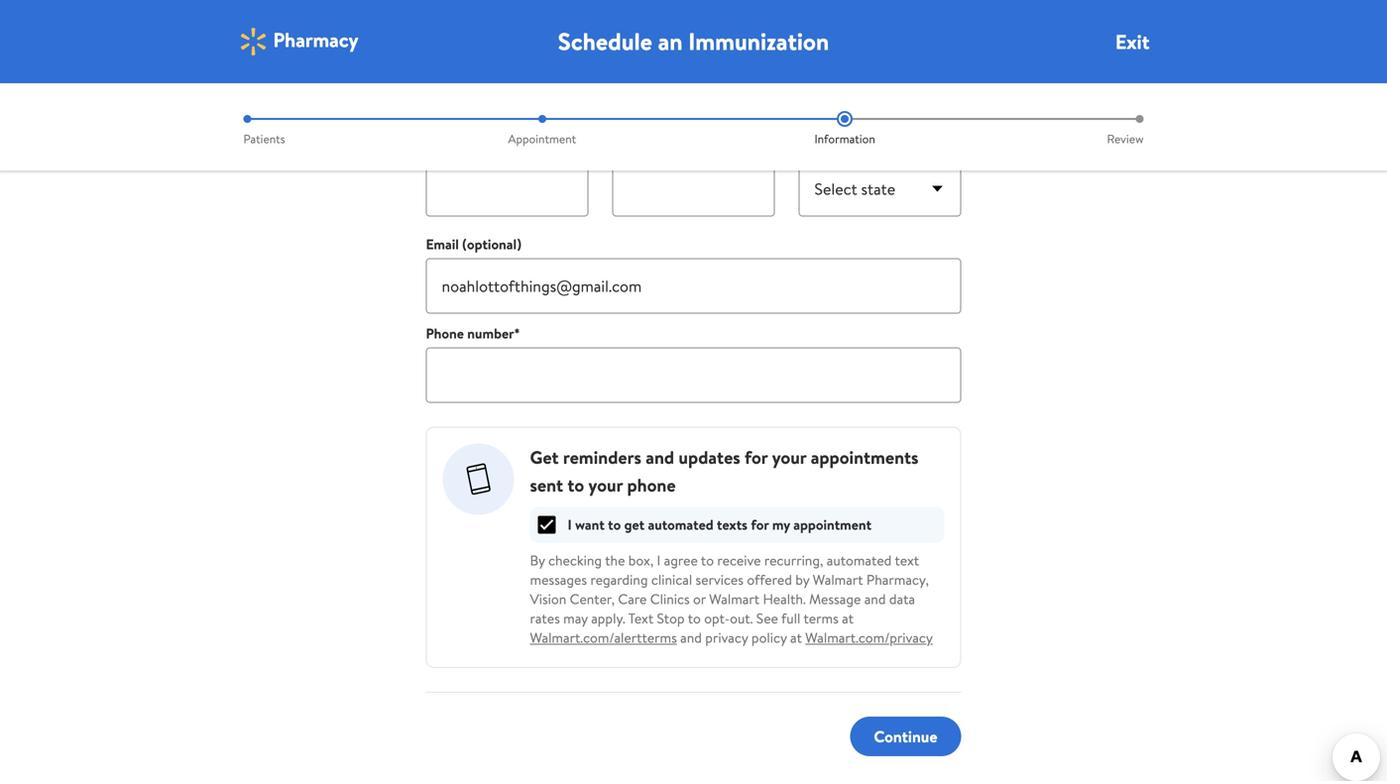 Task type: describe. For each thing, give the bounding box(es) containing it.
and inside get reminders and updates for your appointments sent to your phone
[[646, 445, 674, 470]]

get reminders and updates for your appointments sent to your phone
[[530, 445, 919, 498]]

i want to get automated texts for my appointment
[[568, 515, 872, 535]]

0 horizontal spatial i
[[568, 515, 572, 535]]

Street address 2 text field
[[426, 64, 961, 119]]

to right agree at bottom
[[701, 551, 714, 570]]

messages
[[530, 570, 587, 590]]

exit
[[1115, 28, 1150, 56]]

(optional)
[[462, 235, 521, 254]]

City* text field
[[612, 161, 775, 217]]

continue
[[874, 726, 938, 748]]

information list item
[[694, 111, 996, 147]]

regarding
[[590, 570, 648, 590]]

0 horizontal spatial walmart
[[709, 590, 760, 609]]

recurring,
[[764, 551, 823, 570]]

terms
[[804, 609, 839, 628]]

by
[[530, 551, 545, 570]]

walmart.com/alertterms link
[[530, 628, 677, 648]]

receive
[[717, 551, 761, 570]]

checking
[[548, 551, 602, 570]]

pharmacy
[[273, 26, 359, 54]]

care
[[618, 590, 647, 609]]

to left opt-
[[688, 609, 701, 628]]

pharmacy button
[[238, 26, 359, 58]]

vision
[[530, 590, 567, 609]]

rates
[[530, 609, 560, 628]]

data
[[889, 590, 915, 609]]

exit button
[[1115, 28, 1150, 56]]

get
[[530, 445, 559, 470]]

Phone number* telephone field
[[426, 348, 961, 403]]

1 vertical spatial and
[[864, 590, 886, 609]]

clinical
[[651, 570, 692, 590]]

may
[[563, 609, 588, 628]]

to inside get reminders and updates for your appointments sent to your phone
[[568, 473, 584, 498]]

out.
[[730, 609, 753, 628]]

email
[[426, 235, 459, 254]]

updates
[[679, 445, 740, 470]]

pharmacy,
[[867, 570, 929, 590]]

walmart.com/alertterms
[[530, 628, 677, 648]]

privacy
[[705, 628, 748, 648]]

agree
[[664, 551, 698, 570]]

automated inside by checking the box, i agree to receive recurring, automated text messages regarding clinical services offered by walmart pharmacy, vision center, care clinics or walmart health. message and data rates may apply. text stop to opt-out. see full terms at walmart.com/alertterms and privacy policy at walmart.com/privacy
[[827, 551, 892, 570]]

by
[[796, 570, 810, 590]]

clinics
[[650, 590, 690, 609]]

by checking the box, i agree to receive recurring, automated text messages regarding clinical services offered by walmart pharmacy, vision center, care clinics or walmart health. message and data rates may apply. text stop to opt-out. see full terms at walmart.com/alertterms and privacy policy at walmart.com/privacy
[[530, 551, 933, 648]]

information
[[815, 130, 875, 147]]

or
[[693, 590, 706, 609]]

text
[[628, 609, 654, 628]]

sent
[[530, 473, 563, 498]]

appointments
[[811, 445, 919, 470]]

to left get
[[608, 515, 621, 535]]



Task type: locate. For each thing, give the bounding box(es) containing it.
services
[[696, 570, 744, 590]]

list containing patients
[[239, 111, 1148, 147]]

walmart
[[813, 570, 863, 590], [709, 590, 760, 609]]

opt-
[[704, 609, 730, 628]]

and left data
[[864, 590, 886, 609]]

1 horizontal spatial i
[[657, 551, 661, 570]]

text
[[895, 551, 919, 570]]

walmart right by
[[813, 570, 863, 590]]

for left "my"
[[751, 515, 769, 535]]

automated down 'appointment'
[[827, 551, 892, 570]]

box,
[[629, 551, 654, 570]]

your down reminders
[[589, 473, 623, 498]]

i inside by checking the box, i agree to receive recurring, automated text messages regarding clinical services offered by walmart pharmacy, vision center, care clinics or walmart health. message and data rates may apply. text stop to opt-out. see full terms at walmart.com/alertterms and privacy policy at walmart.com/privacy
[[657, 551, 661, 570]]

2 horizontal spatial and
[[864, 590, 886, 609]]

Zip code* text field
[[426, 161, 589, 217]]

list
[[239, 111, 1148, 147]]

state*
[[799, 137, 837, 157]]

1 vertical spatial your
[[589, 473, 623, 498]]

schedule an immunization
[[558, 25, 829, 58]]

offered
[[747, 570, 792, 590]]

for right updates
[[745, 445, 768, 470]]

0 vertical spatial automated
[[648, 515, 714, 535]]

reminders
[[563, 445, 642, 470]]

your up "my"
[[772, 445, 807, 470]]

at
[[842, 609, 854, 628], [790, 628, 802, 648]]

walmart right 'or'
[[709, 590, 760, 609]]

message
[[809, 590, 861, 609]]

email (optional)
[[426, 235, 521, 254]]

appointment list item
[[391, 111, 694, 147]]

1 vertical spatial for
[[751, 515, 769, 535]]

an
[[658, 25, 683, 58]]

at right the policy
[[790, 628, 802, 648]]

to right 'sent'
[[568, 473, 584, 498]]

walmart.com/privacy
[[806, 628, 933, 648]]

0 horizontal spatial your
[[589, 473, 623, 498]]

i right box,
[[657, 551, 661, 570]]

0 horizontal spatial automated
[[648, 515, 714, 535]]

and
[[646, 445, 674, 470], [864, 590, 886, 609], [680, 628, 702, 648]]

appointment
[[508, 130, 576, 147]]

phone
[[627, 473, 676, 498]]

automated
[[648, 515, 714, 535], [827, 551, 892, 570]]

see
[[756, 609, 778, 628]]

review list item
[[996, 111, 1148, 147]]

number*
[[467, 324, 520, 343]]

and up phone in the bottom of the page
[[646, 445, 674, 470]]

1 horizontal spatial walmart
[[813, 570, 863, 590]]

for
[[745, 445, 768, 470], [751, 515, 769, 535]]

1 horizontal spatial at
[[842, 609, 854, 628]]

i left want
[[568, 515, 572, 535]]

review
[[1107, 130, 1144, 147]]

Email (optional) text field
[[426, 258, 961, 314]]

health.
[[763, 590, 806, 609]]

I want to get automated texts for my appointment checkbox
[[538, 516, 556, 534]]

my
[[772, 515, 790, 535]]

0 horizontal spatial and
[[646, 445, 674, 470]]

appointment
[[794, 515, 872, 535]]

phone number*
[[426, 324, 520, 343]]

texts
[[717, 515, 748, 535]]

1 vertical spatial i
[[657, 551, 661, 570]]

automated up agree at bottom
[[648, 515, 714, 535]]

to
[[568, 473, 584, 498], [608, 515, 621, 535], [701, 551, 714, 570], [688, 609, 701, 628]]

stop
[[657, 609, 685, 628]]

1 vertical spatial automated
[[827, 551, 892, 570]]

and left opt-
[[680, 628, 702, 648]]

walmart.com/privacy link
[[806, 628, 933, 648]]

patients
[[243, 130, 285, 147]]

full
[[781, 609, 801, 628]]

0 vertical spatial for
[[745, 445, 768, 470]]

0 vertical spatial i
[[568, 515, 572, 535]]

0 vertical spatial your
[[772, 445, 807, 470]]

the
[[605, 551, 625, 570]]

1 horizontal spatial your
[[772, 445, 807, 470]]

get
[[624, 515, 645, 535]]

your
[[772, 445, 807, 470], [589, 473, 623, 498]]

immunization
[[688, 25, 829, 58]]

phone
[[426, 324, 464, 343]]

0 vertical spatial and
[[646, 445, 674, 470]]

apply.
[[591, 609, 626, 628]]

for inside get reminders and updates for your appointments sent to your phone
[[745, 445, 768, 470]]

center,
[[570, 590, 615, 609]]

0 horizontal spatial at
[[790, 628, 802, 648]]

1 horizontal spatial and
[[680, 628, 702, 648]]

i
[[568, 515, 572, 535], [657, 551, 661, 570]]

policy
[[752, 628, 787, 648]]

patients list item
[[239, 111, 391, 147]]

continue button
[[850, 717, 961, 757]]

1 horizontal spatial automated
[[827, 551, 892, 570]]

2 vertical spatial and
[[680, 628, 702, 648]]

schedule
[[558, 25, 652, 58]]

want
[[575, 515, 605, 535]]

at right terms
[[842, 609, 854, 628]]



Task type: vqa. For each thing, say whether or not it's contained in the screenshot.
Information
yes



